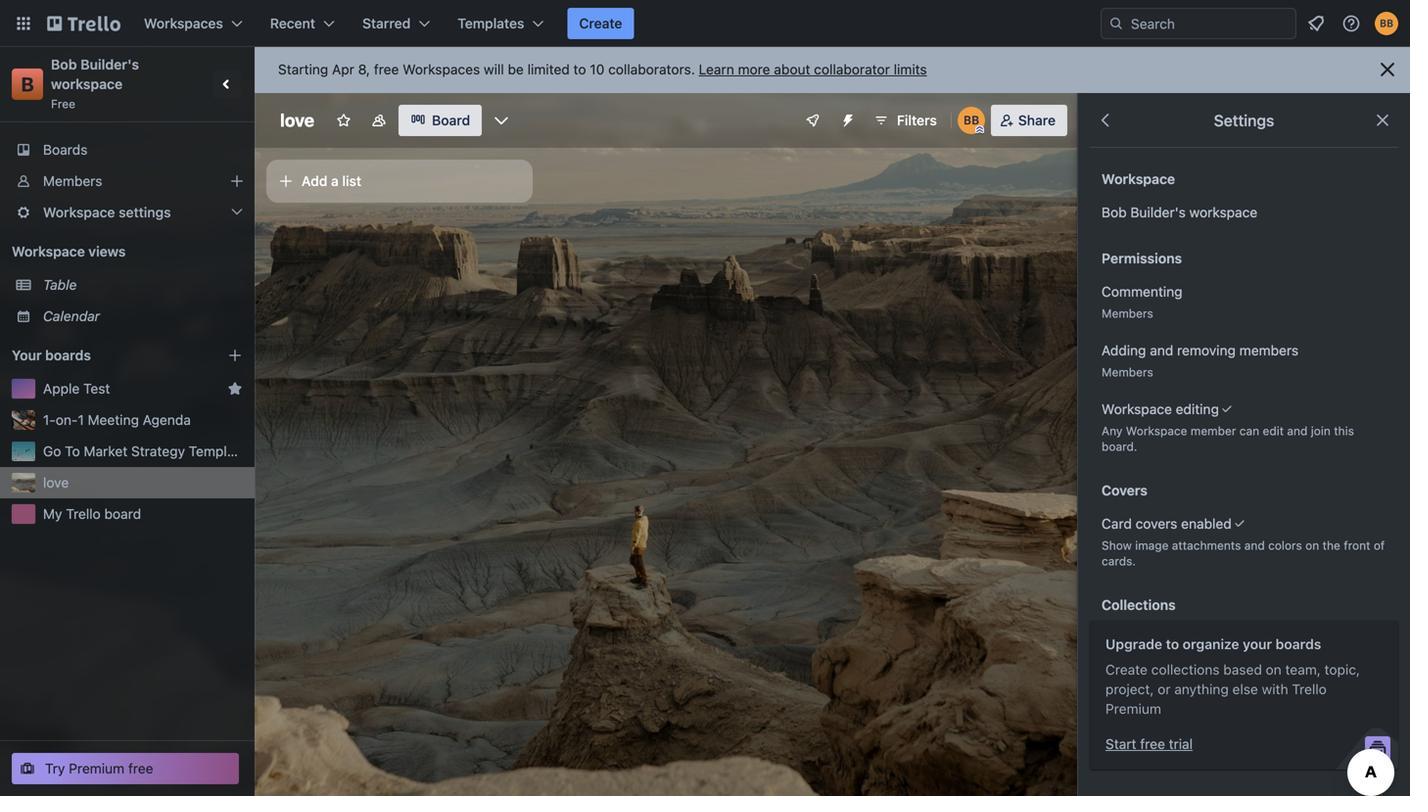 Task type: vqa. For each thing, say whether or not it's contained in the screenshot.
bottommost Strategy Document link
no



Task type: describe. For each thing, give the bounding box(es) containing it.
market
[[84, 443, 128, 460]]

attachments
[[1173, 539, 1242, 553]]

a
[[331, 173, 339, 189]]

apr
[[332, 61, 355, 77]]

adding
[[1102, 342, 1147, 359]]

upgrade
[[1106, 636, 1163, 653]]

to inside upgrade to organize your boards create collections based on team, topic, project, or anything else with trello premium
[[1166, 636, 1180, 653]]

boards link
[[0, 134, 255, 166]]

trial
[[1170, 736, 1194, 753]]

premium inside try premium free button
[[69, 761, 125, 777]]

limited
[[528, 61, 570, 77]]

to
[[65, 443, 80, 460]]

topic,
[[1325, 662, 1361, 678]]

workspace for bob builder's workspace
[[1190, 204, 1258, 220]]

workspaces inside dropdown button
[[144, 15, 223, 31]]

free
[[51, 97, 75, 111]]

start free trial
[[1106, 736, 1194, 753]]

strategy
[[131, 443, 185, 460]]

adding and removing members members
[[1102, 342, 1299, 379]]

workspace views
[[12, 243, 126, 260]]

templates
[[458, 15, 525, 31]]

be
[[508, 61, 524, 77]]

filters
[[898, 112, 937, 128]]

boards
[[43, 142, 88, 158]]

1 horizontal spatial free
[[374, 61, 399, 77]]

free inside try premium free button
[[128, 761, 153, 777]]

and inside any workspace member can edit and join this board.
[[1288, 424, 1308, 438]]

team,
[[1286, 662, 1322, 678]]

starting apr 8, free workspaces will be limited to 10 collaborators. learn more about collaborator limits
[[278, 61, 928, 77]]

free inside start free trial button
[[1141, 736, 1166, 753]]

workspaces button
[[132, 8, 255, 39]]

colors
[[1269, 539, 1303, 553]]

starred
[[363, 15, 411, 31]]

start free trial button
[[1106, 735, 1194, 754]]

agenda
[[143, 412, 191, 428]]

share
[[1019, 112, 1056, 128]]

workspace for workspace
[[1102, 171, 1176, 187]]

permissions
[[1102, 250, 1183, 267]]

1 horizontal spatial workspaces
[[403, 61, 480, 77]]

starred icon image
[[227, 381, 243, 397]]

0 vertical spatial to
[[574, 61, 586, 77]]

join
[[1312, 424, 1331, 438]]

upgrade to organize your boards create collections based on team, topic, project, or anything else with trello premium
[[1106, 636, 1361, 717]]

bob builder (bobbuilder40) image
[[1376, 12, 1399, 35]]

list
[[342, 173, 362, 189]]

1-
[[43, 412, 56, 428]]

card covers enabled
[[1102, 516, 1232, 532]]

table link
[[43, 275, 243, 295]]

apple test
[[43, 381, 110, 397]]

love inside board name "text box"
[[280, 110, 315, 131]]

bob for bob builder's workspace free
[[51, 56, 77, 73]]

love link
[[43, 473, 243, 493]]

learn
[[699, 61, 735, 77]]

commenting
[[1102, 284, 1183, 300]]

on inside upgrade to organize your boards create collections based on team, topic, project, or anything else with trello premium
[[1267, 662, 1282, 678]]

show image attachments and colors on the front of cards.
[[1102, 539, 1386, 568]]

love inside love link
[[43, 475, 69, 491]]

0 vertical spatial boards
[[45, 347, 91, 364]]

1-on-1 meeting agenda
[[43, 412, 191, 428]]

trello inside my trello board link
[[66, 506, 101, 522]]

builder's for bob builder's workspace
[[1131, 204, 1186, 220]]

share button
[[991, 105, 1068, 136]]

1 horizontal spatial bob builder's workspace link
[[1091, 195, 1399, 230]]

table
[[43, 277, 77, 293]]

trello inside upgrade to organize your boards create collections based on team, topic, project, or anything else with trello premium
[[1293, 681, 1328, 698]]

your
[[12, 347, 42, 364]]

of
[[1375, 539, 1386, 553]]

go
[[43, 443, 61, 460]]

workspace navigation collapse icon image
[[214, 71, 241, 98]]

1-on-1 meeting agenda link
[[43, 411, 243, 430]]

collections
[[1102, 597, 1176, 613]]

covers
[[1102, 483, 1148, 499]]

image
[[1136, 539, 1169, 553]]

premium inside upgrade to organize your boards create collections based on team, topic, project, or anything else with trello premium
[[1106, 701, 1162, 717]]

this
[[1335, 424, 1355, 438]]

b
[[21, 73, 34, 96]]

apple
[[43, 381, 80, 397]]

board
[[104, 506, 141, 522]]

templates button
[[446, 8, 556, 39]]

add board image
[[227, 348, 243, 364]]

workspace settings
[[43, 204, 171, 220]]

primary element
[[0, 0, 1411, 47]]

try
[[45, 761, 65, 777]]

add a list
[[302, 173, 362, 189]]



Task type: locate. For each thing, give the bounding box(es) containing it.
builder's for bob builder's workspace free
[[80, 56, 139, 73]]

try premium free
[[45, 761, 153, 777]]

bob builder's workspace
[[1102, 204, 1258, 220]]

0 vertical spatial bob
[[51, 56, 77, 73]]

workspace up the 'table' at the left of the page
[[12, 243, 85, 260]]

free right '8,' on the left top of the page
[[374, 61, 399, 77]]

bob
[[51, 56, 77, 73], [1102, 204, 1127, 220]]

workspace for workspace editing
[[1102, 401, 1173, 417]]

star or unstar board image
[[336, 113, 352, 128]]

collaborator
[[814, 61, 891, 77]]

Board name text field
[[270, 105, 324, 136]]

removing
[[1178, 342, 1236, 359]]

0 vertical spatial free
[[374, 61, 399, 77]]

your boards
[[12, 347, 91, 364]]

0 horizontal spatial builder's
[[80, 56, 139, 73]]

0 vertical spatial on
[[1306, 539, 1320, 553]]

2 vertical spatial and
[[1245, 539, 1266, 553]]

to
[[574, 61, 586, 77], [1166, 636, 1180, 653]]

1
[[78, 412, 84, 428]]

1 vertical spatial on
[[1267, 662, 1282, 678]]

about
[[774, 61, 811, 77]]

0 horizontal spatial free
[[128, 761, 153, 777]]

create
[[580, 15, 623, 31], [1106, 662, 1148, 678]]

workspace up free
[[51, 76, 123, 92]]

2 vertical spatial members
[[1102, 365, 1154, 379]]

1 vertical spatial bob
[[1102, 204, 1127, 220]]

back to home image
[[47, 8, 121, 39]]

board
[[432, 112, 470, 128]]

to up collections
[[1166, 636, 1180, 653]]

bob for bob builder's workspace
[[1102, 204, 1127, 220]]

test
[[83, 381, 110, 397]]

members down "adding"
[[1102, 365, 1154, 379]]

workspace
[[51, 76, 123, 92], [1190, 204, 1258, 220]]

1 vertical spatial workspace
[[1190, 204, 1258, 220]]

0 notifications image
[[1305, 12, 1329, 35]]

0 horizontal spatial boards
[[45, 347, 91, 364]]

love up my
[[43, 475, 69, 491]]

template
[[189, 443, 247, 460]]

0 horizontal spatial workspaces
[[144, 15, 223, 31]]

1 vertical spatial premium
[[69, 761, 125, 777]]

0 vertical spatial trello
[[66, 506, 101, 522]]

bob builder's workspace link down settings
[[1091, 195, 1399, 230]]

0 vertical spatial workspace
[[51, 76, 123, 92]]

0 horizontal spatial love
[[43, 475, 69, 491]]

create up project,
[[1106, 662, 1148, 678]]

bob up free
[[51, 56, 77, 73]]

front
[[1345, 539, 1371, 553]]

1 vertical spatial bob builder's workspace link
[[1091, 195, 1399, 230]]

go to market strategy template link
[[43, 442, 247, 461]]

and inside adding and removing members members
[[1151, 342, 1174, 359]]

love left star or unstar board image
[[280, 110, 315, 131]]

open information menu image
[[1342, 14, 1362, 33]]

settings
[[119, 204, 171, 220]]

1 vertical spatial builder's
[[1131, 204, 1186, 220]]

1 horizontal spatial create
[[1106, 662, 1148, 678]]

8,
[[358, 61, 370, 77]]

0 vertical spatial builder's
[[80, 56, 139, 73]]

calendar link
[[43, 307, 243, 326]]

1 vertical spatial create
[[1106, 662, 1148, 678]]

add a list button
[[267, 160, 533, 203]]

0 vertical spatial premium
[[1106, 701, 1162, 717]]

builder's inside bob builder's workspace free
[[80, 56, 139, 73]]

workspaces up the workspace navigation collapse icon
[[144, 15, 223, 31]]

based
[[1224, 662, 1263, 678]]

1 vertical spatial boards
[[1276, 636, 1322, 653]]

workspace up the bob builder's workspace
[[1102, 171, 1176, 187]]

members link
[[0, 166, 255, 197]]

automation image
[[833, 105, 860, 132]]

workspace inside dropdown button
[[43, 204, 115, 220]]

workspaces up "board" link
[[403, 61, 480, 77]]

bob builder's workspace link up free
[[51, 56, 143, 92]]

1 horizontal spatial workspace
[[1190, 204, 1258, 220]]

create inside button
[[580, 15, 623, 31]]

1 horizontal spatial to
[[1166, 636, 1180, 653]]

the
[[1323, 539, 1341, 553]]

0 vertical spatial love
[[280, 110, 315, 131]]

my
[[43, 506, 62, 522]]

members down commenting
[[1102, 307, 1154, 320]]

covers
[[1136, 516, 1178, 532]]

on up with
[[1267, 662, 1282, 678]]

try premium free button
[[12, 753, 239, 785]]

create inside upgrade to organize your boards create collections based on team, topic, project, or anything else with trello premium
[[1106, 662, 1148, 678]]

meeting
[[88, 412, 139, 428]]

can
[[1240, 424, 1260, 438]]

cards.
[[1102, 555, 1137, 568]]

and left colors
[[1245, 539, 1266, 553]]

on left the the
[[1306, 539, 1320, 553]]

and right "adding"
[[1151, 342, 1174, 359]]

customize views image
[[492, 111, 512, 130]]

learn more about collaborator limits link
[[699, 61, 928, 77]]

this member is an admin of this board. image
[[976, 125, 985, 134]]

workspace visible image
[[371, 113, 387, 128]]

boards
[[45, 347, 91, 364], [1276, 636, 1322, 653]]

1 horizontal spatial love
[[280, 110, 315, 131]]

1 horizontal spatial boards
[[1276, 636, 1322, 653]]

boards inside upgrade to organize your boards create collections based on team, topic, project, or anything else with trello premium
[[1276, 636, 1322, 653]]

will
[[484, 61, 504, 77]]

go to market strategy template
[[43, 443, 247, 460]]

free right try
[[128, 761, 153, 777]]

apple test link
[[43, 379, 219, 399]]

2 horizontal spatial free
[[1141, 736, 1166, 753]]

members inside adding and removing members members
[[1102, 365, 1154, 379]]

recent
[[270, 15, 316, 31]]

b link
[[12, 69, 43, 100]]

workspace down workspace editing
[[1127, 424, 1188, 438]]

premium down project,
[[1106, 701, 1162, 717]]

my trello board
[[43, 506, 141, 522]]

organize
[[1183, 636, 1240, 653]]

or
[[1158, 681, 1171, 698]]

0 horizontal spatial workspace
[[51, 76, 123, 92]]

settings
[[1215, 111, 1275, 130]]

bob inside bob builder's workspace free
[[51, 56, 77, 73]]

to left 10
[[574, 61, 586, 77]]

1 horizontal spatial bob
[[1102, 204, 1127, 220]]

power ups image
[[805, 113, 821, 128]]

starting
[[278, 61, 328, 77]]

card
[[1102, 516, 1133, 532]]

create up starting apr 8, free workspaces will be limited to 10 collaborators. learn more about collaborator limits
[[580, 15, 623, 31]]

premium right try
[[69, 761, 125, 777]]

0 horizontal spatial bob
[[51, 56, 77, 73]]

edit
[[1263, 424, 1285, 438]]

workspace down settings
[[1190, 204, 1258, 220]]

0 horizontal spatial bob builder's workspace link
[[51, 56, 143, 92]]

member
[[1191, 424, 1237, 438]]

bob up permissions
[[1102, 204, 1127, 220]]

0 horizontal spatial on
[[1267, 662, 1282, 678]]

members inside commenting members
[[1102, 307, 1154, 320]]

my trello board link
[[43, 505, 243, 524]]

1 horizontal spatial on
[[1306, 539, 1320, 553]]

workspace inside any workspace member can edit and join this board.
[[1127, 424, 1188, 438]]

1 vertical spatial love
[[43, 475, 69, 491]]

on
[[1306, 539, 1320, 553], [1267, 662, 1282, 678]]

and inside show image attachments and colors on the front of cards.
[[1245, 539, 1266, 553]]

trello
[[66, 506, 101, 522], [1293, 681, 1328, 698]]

builder's up permissions
[[1131, 204, 1186, 220]]

workspace up workspace views
[[43, 204, 115, 220]]

10
[[590, 61, 605, 77]]

project,
[[1106, 681, 1155, 698]]

create button
[[568, 8, 634, 39]]

1 vertical spatial members
[[1102, 307, 1154, 320]]

2 vertical spatial free
[[128, 761, 153, 777]]

0 vertical spatial workspaces
[[144, 15, 223, 31]]

anything
[[1175, 681, 1229, 698]]

workspace editing
[[1102, 401, 1220, 417]]

trello down team,
[[1293, 681, 1328, 698]]

your
[[1243, 636, 1273, 653]]

1 vertical spatial trello
[[1293, 681, 1328, 698]]

any
[[1102, 424, 1123, 438]]

workspace for workspace views
[[12, 243, 85, 260]]

1 vertical spatial and
[[1288, 424, 1308, 438]]

Search field
[[1125, 9, 1296, 38]]

0 horizontal spatial trello
[[66, 506, 101, 522]]

1 horizontal spatial premium
[[1106, 701, 1162, 717]]

your boards with 5 items element
[[12, 344, 198, 367]]

1 horizontal spatial trello
[[1293, 681, 1328, 698]]

workspace inside bob builder's workspace free
[[51, 76, 123, 92]]

enabled
[[1182, 516, 1232, 532]]

more
[[738, 61, 771, 77]]

any workspace member can edit and join this board.
[[1102, 424, 1355, 454]]

add
[[302, 173, 328, 189]]

commenting members
[[1102, 284, 1183, 320]]

0 vertical spatial create
[[580, 15, 623, 31]]

else
[[1233, 681, 1259, 698]]

0 horizontal spatial premium
[[69, 761, 125, 777]]

bob builder's workspace link
[[51, 56, 143, 92], [1091, 195, 1399, 230]]

bob builder (bobbuilder40) image
[[958, 107, 985, 134]]

boards up team,
[[1276, 636, 1322, 653]]

workspaces
[[144, 15, 223, 31], [403, 61, 480, 77]]

0 vertical spatial members
[[43, 173, 102, 189]]

workspace up any
[[1102, 401, 1173, 417]]

2 horizontal spatial and
[[1288, 424, 1308, 438]]

1 horizontal spatial builder's
[[1131, 204, 1186, 220]]

workspace for workspace settings
[[43, 204, 115, 220]]

0 vertical spatial bob builder's workspace link
[[51, 56, 143, 92]]

members
[[1240, 342, 1299, 359]]

search image
[[1109, 16, 1125, 31]]

on-
[[56, 412, 78, 428]]

recent button
[[259, 8, 347, 39]]

0 horizontal spatial create
[[580, 15, 623, 31]]

1 vertical spatial workspaces
[[403, 61, 480, 77]]

collaborators.
[[609, 61, 695, 77]]

boards up apple
[[45, 347, 91, 364]]

views
[[88, 243, 126, 260]]

1 vertical spatial free
[[1141, 736, 1166, 753]]

free left trial
[[1141, 736, 1166, 753]]

1 vertical spatial to
[[1166, 636, 1180, 653]]

0 horizontal spatial to
[[574, 61, 586, 77]]

0 horizontal spatial and
[[1151, 342, 1174, 359]]

board link
[[399, 105, 482, 136]]

workspace for bob builder's workspace free
[[51, 76, 123, 92]]

members inside 'link'
[[43, 173, 102, 189]]

starred button
[[351, 8, 442, 39]]

members down boards
[[43, 173, 102, 189]]

builder's down back to home "image"
[[80, 56, 139, 73]]

with
[[1263, 681, 1289, 698]]

trello right my
[[66, 506, 101, 522]]

on inside show image attachments and colors on the front of cards.
[[1306, 539, 1320, 553]]

1 horizontal spatial and
[[1245, 539, 1266, 553]]

and left join at right bottom
[[1288, 424, 1308, 438]]

collections
[[1152, 662, 1220, 678]]

0 vertical spatial and
[[1151, 342, 1174, 359]]



